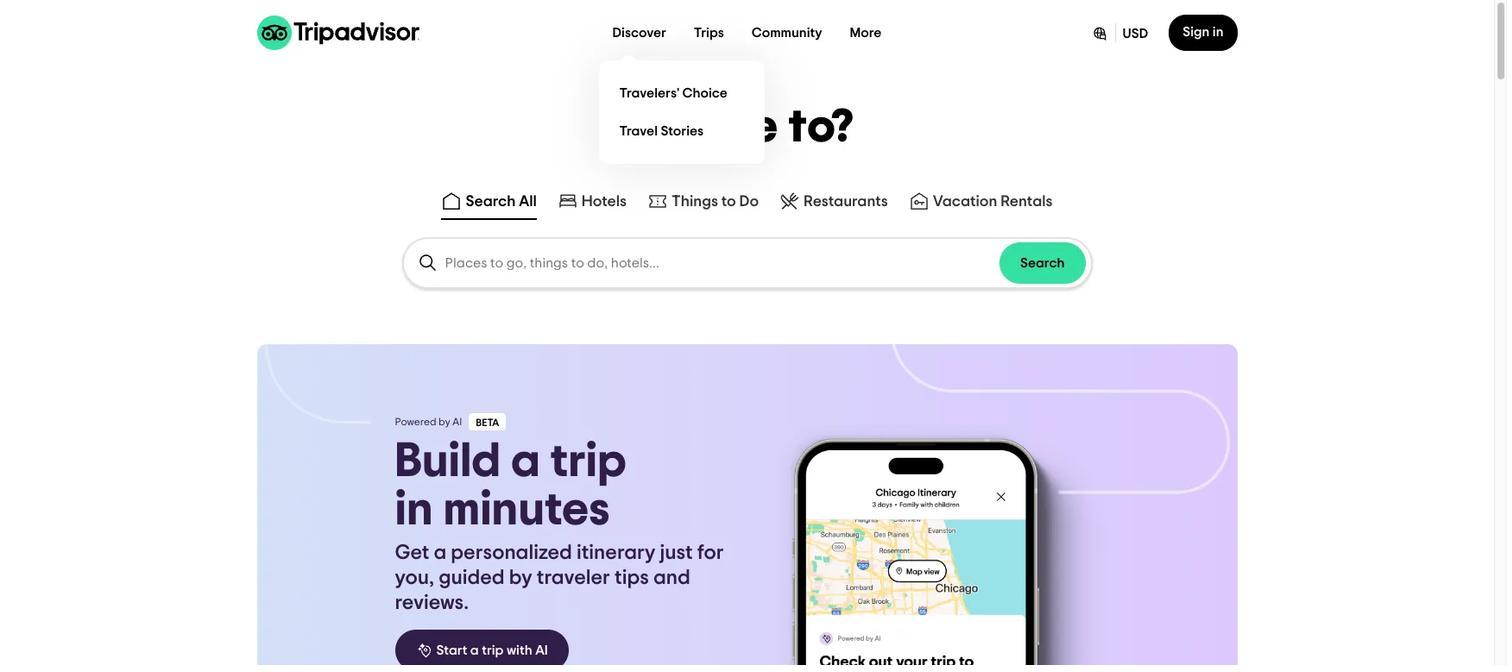Task type: locate. For each thing, give the bounding box(es) containing it.
trip inside build a trip in minutes get a personalized itinerary just for you, guided by traveler tips and reviews.
[[551, 438, 627, 486]]

search search field down "do" at top
[[404, 239, 1091, 288]]

0 vertical spatial a
[[511, 438, 540, 486]]

trip for minutes
[[551, 438, 627, 486]]

more
[[850, 26, 882, 40]]

search
[[466, 194, 516, 210], [1021, 256, 1065, 270]]

sign in link
[[1170, 15, 1238, 51]]

build a trip in minutes get a personalized itinerary just for you, guided by traveler tips and reviews.
[[395, 438, 724, 614]]

1 horizontal spatial trip
[[551, 438, 627, 486]]

hotels link
[[558, 191, 627, 212]]

with
[[507, 644, 533, 658]]

search down rentals
[[1021, 256, 1065, 270]]

in
[[1213, 25, 1224, 39], [395, 486, 433, 535]]

traveler
[[537, 568, 610, 589]]

community
[[752, 26, 823, 40]]

1 horizontal spatial search
[[1021, 256, 1065, 270]]

things
[[672, 194, 718, 210]]

personalized
[[451, 543, 572, 564]]

trip for ai
[[482, 644, 504, 658]]

0 horizontal spatial search
[[466, 194, 516, 210]]

1 horizontal spatial ai
[[536, 644, 548, 658]]

ai
[[453, 417, 462, 427], [536, 644, 548, 658]]

0 vertical spatial search
[[466, 194, 516, 210]]

powered
[[395, 417, 437, 427]]

in inside build a trip in minutes get a personalized itinerary just for you, guided by traveler tips and reviews.
[[395, 486, 433, 535]]

by right powered
[[439, 417, 451, 427]]

start a trip with ai button
[[395, 630, 569, 666]]

tab list
[[0, 184, 1495, 224]]

by inside build a trip in minutes get a personalized itinerary just for you, guided by traveler tips and reviews.
[[509, 568, 533, 589]]

menu
[[599, 60, 765, 164]]

a inside start a trip with ai button
[[471, 644, 479, 658]]

by down personalized
[[509, 568, 533, 589]]

by
[[439, 417, 451, 427], [509, 568, 533, 589]]

1 vertical spatial in
[[395, 486, 433, 535]]

hotels
[[582, 194, 627, 210]]

trip inside button
[[482, 644, 504, 658]]

restaurants
[[804, 194, 888, 210]]

a right start
[[471, 644, 479, 658]]

2 horizontal spatial a
[[511, 438, 540, 486]]

trips
[[694, 26, 724, 40]]

0 horizontal spatial trip
[[482, 644, 504, 658]]

0 horizontal spatial ai
[[453, 417, 462, 427]]

a for build
[[511, 438, 540, 486]]

a right build
[[511, 438, 540, 486]]

trip
[[551, 438, 627, 486], [482, 644, 504, 658]]

to?
[[789, 104, 855, 151]]

and
[[654, 568, 691, 589]]

search inside button
[[1021, 256, 1065, 270]]

travelers' choice link
[[613, 74, 751, 112]]

a
[[511, 438, 540, 486], [434, 543, 447, 564], [471, 644, 479, 658]]

ai left the beta
[[453, 417, 462, 427]]

in up get
[[395, 486, 433, 535]]

a right get
[[434, 543, 447, 564]]

1 vertical spatial trip
[[482, 644, 504, 658]]

rentals
[[1001, 194, 1053, 210]]

get
[[395, 543, 429, 564]]

search for search
[[1021, 256, 1065, 270]]

Search search field
[[404, 239, 1091, 288], [445, 256, 1000, 271]]

2 vertical spatial a
[[471, 644, 479, 658]]

hotels button
[[554, 187, 630, 220]]

1 horizontal spatial by
[[509, 568, 533, 589]]

search inside button
[[466, 194, 516, 210]]

discover button
[[599, 16, 680, 50]]

0 vertical spatial trip
[[551, 438, 627, 486]]

ai right with
[[536, 644, 548, 658]]

search search field down to at the left of page
[[445, 256, 1000, 271]]

to
[[722, 194, 736, 210]]

search search field containing search
[[404, 239, 1091, 288]]

0 horizontal spatial in
[[395, 486, 433, 535]]

start
[[437, 644, 468, 658]]

1 horizontal spatial a
[[471, 644, 479, 658]]

search button
[[1000, 243, 1086, 284]]

build
[[395, 438, 501, 486]]

tab list containing search all
[[0, 184, 1495, 224]]

0 vertical spatial by
[[439, 417, 451, 427]]

1 vertical spatial a
[[434, 543, 447, 564]]

travelers' choice
[[620, 86, 728, 100]]

in right sign
[[1213, 25, 1224, 39]]

1 vertical spatial ai
[[536, 644, 548, 658]]

do
[[740, 194, 759, 210]]

all
[[519, 194, 537, 210]]

search left all
[[466, 194, 516, 210]]

1 vertical spatial by
[[509, 568, 533, 589]]

vacation rentals
[[933, 194, 1053, 210]]

1 vertical spatial search
[[1021, 256, 1065, 270]]

0 vertical spatial in
[[1213, 25, 1224, 39]]

choice
[[683, 86, 728, 100]]



Task type: vqa. For each thing, say whether or not it's contained in the screenshot.
the trip for AI
yes



Task type: describe. For each thing, give the bounding box(es) containing it.
beta
[[476, 418, 499, 428]]

for
[[698, 543, 724, 564]]

community button
[[738, 16, 836, 50]]

trips button
[[680, 16, 738, 50]]

restaurants link
[[780, 191, 888, 212]]

ai inside button
[[536, 644, 548, 658]]

sign
[[1183, 25, 1210, 39]]

0 vertical spatial ai
[[453, 417, 462, 427]]

stories
[[661, 124, 704, 138]]

vacation rentals button
[[906, 187, 1057, 220]]

travel
[[620, 124, 658, 138]]

0 horizontal spatial by
[[439, 417, 451, 427]]

restaurants button
[[776, 187, 892, 220]]

a for start
[[471, 644, 479, 658]]

itinerary
[[577, 543, 656, 564]]

reviews.
[[395, 593, 469, 614]]

travelers'
[[620, 86, 680, 100]]

guided
[[439, 568, 505, 589]]

just
[[660, 543, 693, 564]]

search for search all
[[466, 194, 516, 210]]

usd
[[1123, 27, 1149, 41]]

things to do button
[[644, 187, 763, 220]]

menu containing travelers' choice
[[599, 60, 765, 164]]

tips
[[615, 568, 649, 589]]

0 horizontal spatial a
[[434, 543, 447, 564]]

tripadvisor image
[[257, 16, 419, 50]]

where to?
[[640, 104, 855, 151]]

1 horizontal spatial in
[[1213, 25, 1224, 39]]

travel stories
[[620, 124, 704, 138]]

you,
[[395, 568, 434, 589]]

search all button
[[438, 187, 540, 220]]

travel stories link
[[613, 112, 751, 150]]

sign in
[[1183, 25, 1224, 39]]

discover
[[613, 26, 667, 40]]

vacation
[[933, 194, 998, 210]]

start a trip with ai
[[437, 644, 548, 658]]

usd button
[[1077, 15, 1163, 51]]

powered by ai
[[395, 417, 462, 427]]

search all
[[466, 194, 537, 210]]

more button
[[836, 16, 896, 50]]

vacation rentals link
[[909, 191, 1053, 212]]

things to do link
[[648, 191, 759, 212]]

things to do
[[672, 194, 759, 210]]

search image
[[418, 253, 438, 274]]

minutes
[[443, 486, 610, 535]]

where
[[640, 104, 779, 151]]



